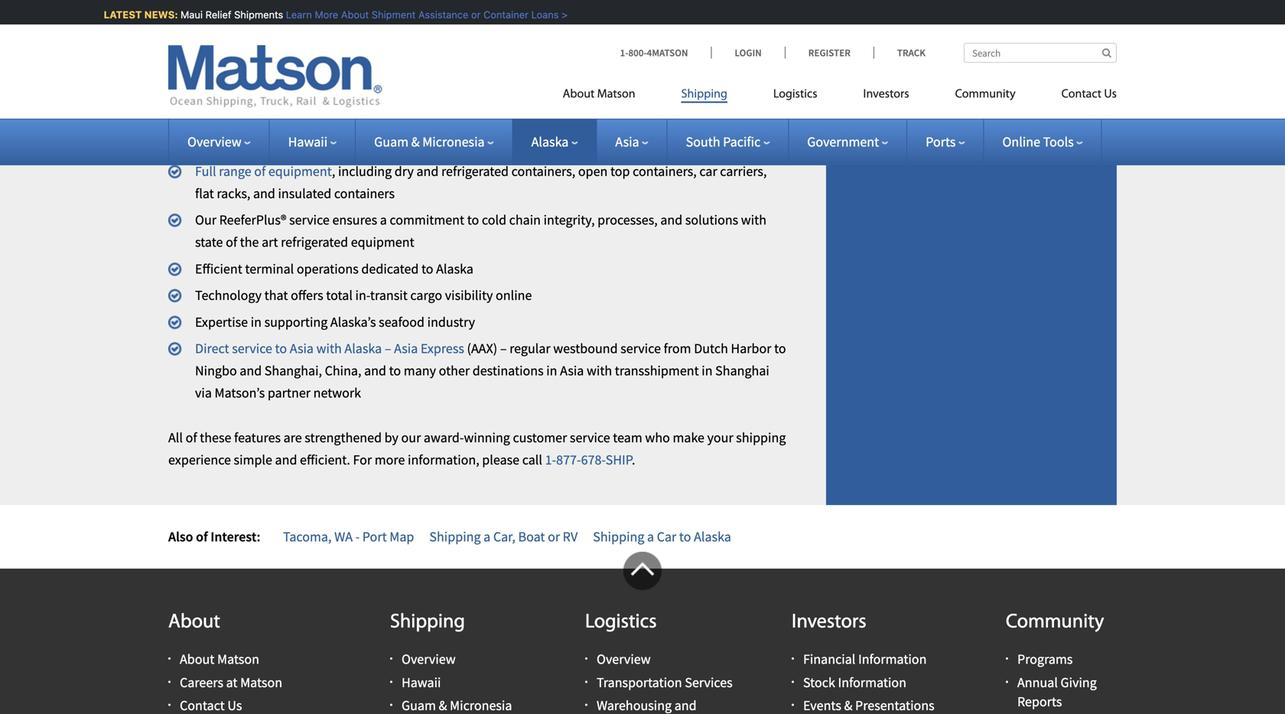 Task type: locate. For each thing, give the bounding box(es) containing it.
0 horizontal spatial kodiak
[[588, 114, 628, 131]]

about inside about matson careers at matson
[[180, 651, 215, 668]]

with up china,
[[317, 340, 342, 357]]

0 vertical spatial equipment
[[269, 163, 332, 180]]

2 vertical spatial matson
[[240, 674, 282, 691]]

asia inside (aax) – regular westbound service from dutch harbor to ningbo and shanghai, china, and to many other destinations in asia with transshipment in shanghai via matson's partner network
[[560, 362, 584, 379]]

operations up offer:
[[455, 0, 517, 16]]

and right rail
[[255, 114, 277, 131]]

1 vertical spatial are
[[284, 429, 302, 446]]

0 vertical spatial are
[[282, 0, 300, 16]]

with inside our reeferplus® service ensures a commitment to cold chain integrity, processes, and solutions with state of the art refrigerated equipment
[[742, 211, 767, 229]]

dutch inside (aax) – regular westbound service from dutch harbor to ningbo and shanghai, china, and to many other destinations in asia with transshipment in shanghai via matson's partner network
[[694, 340, 729, 357]]

– inside (aax) – regular westbound service from dutch harbor to ningbo and shanghai, china, and to many other destinations in asia with transshipment in shanghai via matson's partner network
[[500, 340, 507, 357]]

of right also
[[196, 528, 208, 546]]

transshipment
[[615, 362, 699, 379]]

– right "(aax)"
[[500, 340, 507, 357]]

and inside all of these features are strengthened by our award-winning customer service team who make your shipping experience simple and efficient. for more information, please call
[[275, 451, 297, 468]]

kodiak
[[672, 61, 712, 78], [588, 114, 628, 131]]

1 horizontal spatial a
[[484, 528, 491, 546]]

2 horizontal spatial overview
[[597, 651, 651, 668]]

express
[[421, 340, 465, 357]]

1 vertical spatial tacoma,
[[283, 528, 332, 546]]

including up login "link"
[[697, 0, 751, 16]]

(aax)
[[467, 340, 498, 357]]

carriers,
[[721, 163, 767, 180]]

0 vertical spatial including
[[697, 0, 751, 16]]

a left car
[[648, 528, 655, 546]]

logistics
[[774, 88, 818, 101], [586, 613, 657, 633]]

features
[[234, 429, 281, 446]]

the left art
[[240, 233, 259, 251]]

1 vertical spatial equipment
[[351, 233, 415, 251]]

1 vertical spatial or
[[548, 528, 560, 546]]

experienced
[[382, 0, 452, 16]]

with
[[742, 211, 767, 229], [317, 340, 342, 357], [587, 362, 613, 379]]

0 horizontal spatial logistics
[[586, 613, 657, 633]]

service down weekly service between tacoma and dutch harbor
[[315, 114, 355, 131]]

track
[[898, 46, 926, 59]]

professionals
[[520, 0, 597, 16]]

online tools link
[[1003, 133, 1084, 150]]

information down financial information link at the right of page
[[839, 674, 907, 691]]

tacoma, left wa
[[283, 528, 332, 546]]

a for shipping a car to alaska
[[648, 528, 655, 546]]

1- right the call
[[545, 451, 557, 468]]

by left our
[[385, 429, 399, 446]]

flat
[[195, 185, 214, 202]]

all of these features are strengthened by our award-winning customer service team who make your shipping experience simple and efficient. for more information, please call
[[168, 429, 786, 468]]

and down learn
[[282, 21, 304, 38]]

overview link for shipping
[[402, 651, 456, 668]]

or left container
[[467, 9, 477, 20]]

1 horizontal spatial containers,
[[633, 163, 697, 180]]

0 horizontal spatial hawaii
[[288, 133, 328, 150]]

in left "all"
[[599, 0, 610, 16]]

in down 'regular'
[[547, 362, 558, 379]]

1 vertical spatial our
[[195, 211, 217, 229]]

refrigerated inside , including dry and refrigerated containers, open top containers, car carriers, flat racks, and insulated containers
[[442, 163, 509, 180]]

with right solutions
[[742, 211, 767, 229]]

top menu navigation
[[563, 81, 1118, 112]]

2 horizontal spatial overview link
[[597, 651, 651, 668]]

4matson
[[647, 46, 689, 59]]

by up the items.
[[365, 0, 379, 16]]

1-877-678-ship link
[[545, 451, 632, 468]]

community up online
[[956, 88, 1016, 101]]

service right the week
[[436, 61, 476, 78]]

online tools
[[1003, 133, 1074, 150]]

service up 1-877-678-ship .
[[570, 429, 611, 446]]

commitment
[[390, 211, 465, 229]]

0 vertical spatial investors
[[864, 88, 910, 101]]

1 vertical spatial including
[[338, 163, 392, 180]]

1 horizontal spatial equipment
[[351, 233, 415, 251]]

about for about
[[168, 613, 220, 633]]

supporting
[[265, 313, 328, 331]]

alaska
[[193, 0, 230, 16], [532, 133, 569, 150], [436, 260, 474, 277], [345, 340, 382, 357], [694, 528, 732, 546]]

shipping
[[737, 429, 786, 446]]

our
[[402, 429, 421, 446]]

harbor up throughout
[[445, 87, 485, 105]]

1 horizontal spatial or
[[548, 528, 560, 546]]

our up transporting
[[168, 0, 190, 16]]

the left aleutian
[[656, 114, 675, 131]]

kodiak down 4matson
[[672, 61, 712, 78]]

0 vertical spatial refrigerated
[[307, 21, 374, 38]]

None search field
[[964, 43, 1118, 63]]

0 horizontal spatial 1-
[[545, 451, 557, 468]]

0 horizontal spatial hawaii link
[[288, 133, 337, 150]]

about matson link
[[563, 81, 659, 112], [180, 651, 259, 668]]

including inside , including dry and refrigerated containers, open top containers, car carriers, flat racks, and insulated containers
[[338, 163, 392, 180]]

these
[[200, 429, 232, 446]]

2 vertical spatial with
[[587, 362, 613, 379]]

matson for about matson
[[598, 88, 636, 101]]

1 horizontal spatial kodiak
[[672, 61, 712, 78]]

shipping link
[[659, 81, 751, 112]]

2 vertical spatial refrigerated
[[281, 233, 348, 251]]

matson down 'anchorage'
[[598, 88, 636, 101]]

logistics down backtop image
[[586, 613, 657, 633]]

equipment up dedicated
[[351, 233, 415, 251]]

1 vertical spatial kodiak
[[588, 114, 628, 131]]

our inside our alaska services are supported by experienced operations professionals in all specialties, including transporting fragile and refrigerated items. we offer:
[[168, 0, 190, 16]]

please
[[482, 451, 520, 468]]

0 vertical spatial or
[[467, 9, 477, 20]]

0 horizontal spatial or
[[467, 9, 477, 20]]

guam & micronesia
[[374, 133, 485, 150]]

1-800-4matson link
[[620, 46, 711, 59]]

1 horizontal spatial dutch
[[694, 340, 729, 357]]

top
[[611, 163, 630, 180]]

all
[[613, 0, 627, 16]]

investors inside top menu "navigation"
[[864, 88, 910, 101]]

0 horizontal spatial tacoma,
[[283, 528, 332, 546]]

0 vertical spatial hawaii
[[288, 133, 328, 150]]

containers, down alaska link
[[512, 163, 576, 180]]

with inside (aax) – regular westbound service from dutch harbor to ningbo and shanghai, china, and to many other destinations in asia with transshipment in shanghai via matson's partner network
[[587, 362, 613, 379]]

to
[[467, 211, 479, 229], [422, 260, 434, 277], [275, 340, 287, 357], [775, 340, 787, 357], [389, 362, 401, 379], [680, 528, 692, 546]]

and up matson's at the bottom left
[[240, 362, 262, 379]]

and up asia link
[[631, 114, 653, 131]]

the down rail
[[237, 136, 256, 153]]

a down containers
[[380, 211, 387, 229]]

of right state
[[226, 233, 237, 251]]

and left solutions
[[661, 211, 683, 229]]

state
[[195, 233, 223, 251]]

1-877-678-ship .
[[545, 451, 636, 468]]

as right chain,
[[767, 114, 780, 131]]

full
[[195, 163, 216, 180]]

hawaii inside overview hawaii
[[402, 674, 441, 691]]

1 horizontal spatial overview link
[[402, 651, 456, 668]]

between down consistent
[[282, 87, 332, 105]]

are inside our alaska services are supported by experienced operations professionals in all specialties, including transporting fragile and refrigerated items. we offer:
[[282, 0, 300, 16]]

matson inside top menu "navigation"
[[598, 88, 636, 101]]

0 vertical spatial about matson link
[[563, 81, 659, 112]]

matson right at
[[240, 674, 282, 691]]

are right the features
[[284, 429, 302, 446]]

our up state
[[195, 211, 217, 229]]

and up 'connections'
[[383, 87, 405, 105]]

throughout
[[431, 114, 497, 131]]

1 vertical spatial the
[[237, 136, 256, 153]]

0 vertical spatial our
[[168, 0, 190, 16]]

1 vertical spatial matson
[[217, 651, 259, 668]]

0 vertical spatial 1-
[[620, 46, 629, 59]]

1 horizontal spatial 1-
[[620, 46, 629, 59]]

car
[[657, 528, 677, 546]]

harbor up shanghai
[[731, 340, 772, 357]]

logistics down register link
[[774, 88, 818, 101]]

1-
[[620, 46, 629, 59], [545, 451, 557, 468]]

operations up total
[[297, 260, 359, 277]]

matson up at
[[217, 651, 259, 668]]

1 vertical spatial 1-
[[545, 451, 557, 468]]

your
[[708, 429, 734, 446]]

1 vertical spatial by
[[385, 429, 399, 446]]

2 vertical spatial the
[[240, 233, 259, 251]]

shipping left the "car,"
[[430, 528, 481, 546]]

about matson link down 'anchorage'
[[563, 81, 659, 112]]

0 horizontal spatial including
[[338, 163, 392, 180]]

0 horizontal spatial between
[[282, 87, 332, 105]]

financial
[[804, 651, 856, 668]]

including
[[697, 0, 751, 16], [338, 163, 392, 180]]

shipping a car, boat or rv
[[430, 528, 578, 546]]

about matson link up careers at matson link
[[180, 651, 259, 668]]

kodiak down 'about matson' at the left top of page
[[588, 114, 628, 131]]

0 horizontal spatial with
[[317, 340, 342, 357]]

0 vertical spatial by
[[365, 0, 379, 16]]

a left the "car,"
[[484, 528, 491, 546]]

1- for 800-
[[620, 46, 629, 59]]

-
[[356, 528, 360, 546]]

section
[[808, 0, 1137, 505]]

harbor inside (aax) – regular westbound service from dutch harbor to ningbo and shanghai, china, and to many other destinations in asia with transshipment in shanghai via matson's partner network
[[731, 340, 772, 357]]

678-
[[581, 451, 606, 468]]

1 horizontal spatial hawaii
[[402, 674, 441, 691]]

equipment up insulated
[[269, 163, 332, 180]]

service up transshipment
[[621, 340, 661, 357]]

service right direct
[[232, 340, 272, 357]]

shipping a car, boat or rv link
[[430, 528, 578, 546]]

Search search field
[[964, 43, 1118, 63]]

container
[[480, 9, 525, 20]]

and right 'simple'
[[275, 451, 297, 468]]

search image
[[1103, 48, 1112, 58]]

stock information link
[[804, 674, 907, 691]]

1 horizontal spatial operations
[[455, 0, 517, 16]]

1 horizontal spatial between
[[479, 61, 529, 78]]

0 vertical spatial operations
[[455, 0, 517, 16]]

are inside all of these features are strengthened by our award-winning customer service team who make your shipping experience simple and efficient. for more information, please call
[[284, 429, 302, 446]]

for
[[353, 451, 372, 468]]

refrigerated down service ensures
[[281, 233, 348, 251]]

shipping
[[682, 88, 728, 101], [430, 528, 481, 546], [593, 528, 645, 546], [390, 613, 465, 633]]

items.
[[377, 21, 412, 38]]

our for our reeferplus® service ensures a commitment to cold chain integrity, processes, and solutions with state of the art refrigerated equipment
[[195, 211, 217, 229]]

the
[[656, 114, 675, 131], [237, 136, 256, 153], [240, 233, 259, 251]]

alaska down alaska,
[[532, 133, 569, 150]]

dutch
[[408, 87, 442, 105], [694, 340, 729, 357]]

as
[[767, 114, 780, 131], [222, 136, 234, 153]]

1 horizontal spatial by
[[385, 429, 399, 446]]

0 vertical spatial tacoma,
[[532, 61, 580, 78]]

1 vertical spatial hawaii
[[402, 674, 441, 691]]

0 vertical spatial logistics
[[774, 88, 818, 101]]

about inside top menu "navigation"
[[563, 88, 595, 101]]

1 vertical spatial community
[[1007, 613, 1105, 633]]

footer
[[0, 552, 1286, 714]]

including up containers
[[338, 163, 392, 180]]

dedicated
[[362, 260, 419, 277]]

1 horizontal spatial logistics
[[774, 88, 818, 101]]

service down weekly,
[[239, 87, 280, 105]]

0 vertical spatial dutch
[[408, 87, 442, 105]]

overview link for logistics
[[597, 651, 651, 668]]

equipment inside our reeferplus® service ensures a commitment to cold chain integrity, processes, and solutions with state of the art refrigerated equipment
[[351, 233, 415, 251]]

cargo
[[411, 287, 443, 304]]

1 – from the left
[[385, 340, 392, 357]]

0 vertical spatial community
[[956, 88, 1016, 101]]

refrigerated down micronesia at top
[[442, 163, 509, 180]]

1 horizontal spatial –
[[500, 340, 507, 357]]

0 horizontal spatial operations
[[297, 260, 359, 277]]

ports link
[[926, 133, 966, 150]]

1 horizontal spatial harbor
[[731, 340, 772, 357]]

guam & micronesia link
[[374, 133, 494, 150]]

of right all
[[186, 429, 197, 446]]

or left rv
[[548, 528, 560, 546]]

– down seafood
[[385, 340, 392, 357]]

1 vertical spatial investors
[[792, 613, 867, 633]]

operations inside our alaska services are supported by experienced operations professionals in all specialties, including transporting fragile and refrigerated items. we offer:
[[455, 0, 517, 16]]

by inside our alaska services are supported by experienced operations professionals in all specialties, including transporting fragile and refrigerated items. we offer:
[[365, 0, 379, 16]]

connections
[[358, 114, 428, 131]]

1 vertical spatial hawaii link
[[402, 674, 441, 691]]

dutch down the week
[[408, 87, 442, 105]]

0 horizontal spatial harbor
[[445, 87, 485, 105]]

1 vertical spatial harbor
[[731, 340, 772, 357]]

community up programs 'link'
[[1007, 613, 1105, 633]]

1 horizontal spatial overview
[[402, 651, 456, 668]]

our reeferplus® service ensures a commitment to cold chain integrity, processes, and solutions with state of the art refrigerated equipment
[[195, 211, 767, 251]]

learn
[[282, 9, 308, 20]]

dutch right from
[[694, 340, 729, 357]]

weekly,
[[231, 61, 274, 78]]

2 horizontal spatial with
[[742, 211, 767, 229]]

government
[[808, 133, 880, 150]]

investors down track link
[[864, 88, 910, 101]]

south pacific
[[686, 133, 761, 150]]

0 horizontal spatial dutch
[[408, 87, 442, 105]]

0 vertical spatial with
[[742, 211, 767, 229]]

about for about matson careers at matson
[[180, 651, 215, 668]]

1 vertical spatial about matson link
[[180, 651, 259, 668]]

1 horizontal spatial with
[[587, 362, 613, 379]]

annual
[[1018, 674, 1059, 691]]

1 horizontal spatial as
[[767, 114, 780, 131]]

0 horizontal spatial our
[[168, 0, 190, 16]]

and inside our alaska services are supported by experienced operations professionals in all specialties, including transporting fragile and refrigerated items. we offer:
[[282, 21, 304, 38]]

alaska inside our alaska services are supported by experienced operations professionals in all specialties, including transporting fragile and refrigerated items. we offer:
[[193, 0, 230, 16]]

0 vertical spatial matson
[[598, 88, 636, 101]]

a inside our reeferplus® service ensures a commitment to cold chain integrity, processes, and solutions with state of the art refrigerated equipment
[[380, 211, 387, 229]]

overview inside overview transportation services
[[597, 651, 651, 668]]

full range of equipment link
[[195, 163, 332, 180]]

footer containing about
[[0, 552, 1286, 714]]

, including dry and refrigerated containers, open top containers, car carriers, flat racks, and insulated containers
[[195, 163, 767, 202]]

and
[[282, 21, 304, 38], [647, 61, 669, 78], [383, 87, 405, 105], [255, 114, 277, 131], [631, 114, 653, 131], [417, 163, 439, 180], [253, 185, 275, 202], [661, 211, 683, 229], [240, 362, 262, 379], [364, 362, 387, 379], [275, 451, 297, 468]]

and right the dry
[[417, 163, 439, 180]]

1 horizontal spatial tacoma,
[[532, 61, 580, 78]]

0 vertical spatial between
[[479, 61, 529, 78]]

alaska up transporting
[[193, 0, 230, 16]]

2 horizontal spatial a
[[648, 528, 655, 546]]

investors up financial
[[792, 613, 867, 633]]

0 vertical spatial the
[[656, 114, 675, 131]]

1 vertical spatial with
[[317, 340, 342, 357]]

1 vertical spatial logistics
[[586, 613, 657, 633]]

information,
[[408, 451, 480, 468]]

online
[[1003, 133, 1041, 150]]

boat
[[519, 528, 545, 546]]

1 horizontal spatial our
[[195, 211, 217, 229]]

1 horizontal spatial including
[[697, 0, 751, 16]]

containers, left car
[[633, 163, 697, 180]]

tacoma, up 'about matson' at the left top of page
[[532, 61, 580, 78]]

0 vertical spatial information
[[859, 651, 927, 668]]

1 horizontal spatial about matson link
[[563, 81, 659, 112]]

0 horizontal spatial –
[[385, 340, 392, 357]]

0 horizontal spatial a
[[380, 211, 387, 229]]

as right the well
[[222, 136, 234, 153]]

with down westbound
[[587, 362, 613, 379]]

also of interest:
[[168, 528, 261, 546]]

our for our alaska services are supported by experienced operations professionals in all specialties, including transporting fragile and refrigerated items. we offer:
[[168, 0, 190, 16]]

shipping up aleutian
[[682, 88, 728, 101]]

operations
[[455, 0, 517, 16], [297, 260, 359, 277]]

1 vertical spatial dutch
[[694, 340, 729, 357]]

of
[[254, 163, 266, 180], [226, 233, 237, 251], [186, 429, 197, 446], [196, 528, 208, 546]]

car,
[[494, 528, 516, 546]]

contact us
[[1062, 88, 1118, 101]]

0 horizontal spatial containers,
[[512, 163, 576, 180]]

0 vertical spatial hawaii link
[[288, 133, 337, 150]]

1 vertical spatial as
[[222, 136, 234, 153]]

transportation services link
[[597, 674, 733, 691]]

between down container
[[479, 61, 529, 78]]

in
[[599, 0, 610, 16], [251, 313, 262, 331], [547, 362, 558, 379], [702, 362, 713, 379]]

are left more
[[282, 0, 300, 16]]

information up stock information link
[[859, 651, 927, 668]]

and right china,
[[364, 362, 387, 379]]

of inside all of these features are strengthened by our award-winning customer service team who make your shipping experience simple and efficient. for more information, please call
[[186, 429, 197, 446]]

annual giving reports link
[[1018, 674, 1098, 710]]

1 vertical spatial refrigerated
[[442, 163, 509, 180]]

kodiak inside truck, rail and barge service connections throughout central alaska, kodiak and the aleutian chain, as well as the lower 48
[[588, 114, 628, 131]]

2 – from the left
[[500, 340, 507, 357]]

asia down westbound
[[560, 362, 584, 379]]

china,
[[325, 362, 362, 379]]

refrigerated down latest news: maui relief shipments learn more about shipment assistance or container loans >
[[307, 21, 374, 38]]

our inside our reeferplus® service ensures a commitment to cold chain integrity, processes, and solutions with state of the art refrigerated equipment
[[195, 211, 217, 229]]

destinations
[[473, 362, 544, 379]]

1- up 'anchorage'
[[620, 46, 629, 59]]

by
[[365, 0, 379, 16], [385, 429, 399, 446]]



Task type: describe. For each thing, give the bounding box(es) containing it.
fragile
[[243, 21, 279, 38]]

transportation
[[597, 674, 683, 691]]

asia link
[[616, 133, 649, 150]]

shipping up overview hawaii
[[390, 613, 465, 633]]

0 horizontal spatial overview link
[[188, 133, 251, 150]]

service inside all of these features are strengthened by our award-winning customer service team who make your shipping experience simple and efficient. for more information, please call
[[570, 429, 611, 446]]

1 horizontal spatial hawaii link
[[402, 674, 441, 691]]

1 vertical spatial information
[[839, 674, 907, 691]]

barge
[[280, 114, 312, 131]]

day-
[[339, 61, 364, 78]]

overview for logistics
[[597, 651, 651, 668]]

about matson
[[563, 88, 636, 101]]

including inside our alaska services are supported by experienced operations professionals in all specialties, including transporting fragile and refrigerated items. we offer:
[[697, 0, 751, 16]]

alaska up visibility
[[436, 260, 474, 277]]

consistent
[[277, 61, 336, 78]]

refrigerated inside our alaska services are supported by experienced operations professionals in all specialties, including transporting fragile and refrigerated items. we offer:
[[307, 21, 374, 38]]

0 horizontal spatial as
[[222, 136, 234, 153]]

the inside our reeferplus® service ensures a commitment to cold chain integrity, processes, and solutions with state of the art refrigerated equipment
[[240, 233, 259, 251]]

contact us link
[[1039, 81, 1118, 112]]

careers at matson link
[[180, 674, 282, 691]]

1 vertical spatial operations
[[297, 260, 359, 277]]

tacoma, wa - port map
[[283, 528, 414, 546]]

careers
[[180, 674, 224, 691]]

south pacific link
[[686, 133, 770, 150]]

guam
[[374, 133, 409, 150]]

service ensures
[[289, 211, 377, 229]]

and down 1-800-4matson
[[647, 61, 669, 78]]

login
[[735, 46, 762, 59]]

about matson link for shipping link
[[563, 81, 659, 112]]

1 containers, from the left
[[512, 163, 576, 180]]

alaska down the alaska's
[[345, 340, 382, 357]]

reeferplus®
[[219, 211, 287, 229]]

overview transportation services
[[597, 651, 733, 691]]

0 vertical spatial harbor
[[445, 87, 485, 105]]

alaska right car
[[694, 528, 732, 546]]

lower
[[259, 136, 294, 153]]

in inside our alaska services are supported by experienced operations professionals in all specialties, including transporting fragile and refrigerated items. we offer:
[[599, 0, 610, 16]]

at
[[226, 674, 238, 691]]

we
[[415, 21, 433, 38]]

programs
[[1018, 651, 1073, 668]]

direct service to asia with alaska – asia express link
[[195, 340, 465, 357]]

week
[[403, 61, 433, 78]]

overview hawaii
[[402, 651, 456, 691]]

reports
[[1018, 693, 1063, 710]]

of right range
[[254, 163, 266, 180]]

rail
[[234, 114, 252, 131]]

dry
[[395, 163, 414, 180]]

visibility
[[445, 287, 493, 304]]

tools
[[1044, 133, 1074, 150]]

asia up top
[[616, 133, 640, 150]]

1 vertical spatial between
[[282, 87, 332, 105]]

latest
[[100, 9, 138, 20]]

community inside 'community' link
[[956, 88, 1016, 101]]

tacoma
[[335, 87, 380, 105]]

that
[[265, 287, 288, 304]]

in left shanghai
[[702, 362, 713, 379]]

logistics link
[[751, 81, 841, 112]]

matson for about matson careers at matson
[[217, 651, 259, 668]]

contact
[[1062, 88, 1102, 101]]

transit
[[370, 287, 408, 304]]

award-
[[424, 429, 464, 446]]

shipment
[[368, 9, 412, 20]]

truck, rail and barge service connections throughout central alaska, kodiak and the aleutian chain, as well as the lower 48
[[195, 114, 780, 153]]

backtop image
[[624, 552, 662, 590]]

asia up many
[[394, 340, 418, 357]]

shipping up backtop image
[[593, 528, 645, 546]]

and inside our reeferplus® service ensures a commitment to cold chain integrity, processes, and solutions with state of the art refrigerated equipment
[[661, 211, 683, 229]]

logistics inside logistics link
[[774, 88, 818, 101]]

south
[[686, 133, 721, 150]]

matson's
[[215, 384, 265, 401]]

and down full range of equipment
[[253, 185, 275, 202]]

service inside truck, rail and barge service connections throughout central alaska, kodiak and the aleutian chain, as well as the lower 48
[[315, 114, 355, 131]]

0 vertical spatial kodiak
[[672, 61, 712, 78]]

refrigerated inside our reeferplus® service ensures a commitment to cold chain integrity, processes, and solutions with state of the art refrigerated equipment
[[281, 233, 348, 251]]

about for about matson
[[563, 88, 595, 101]]

stock
[[804, 674, 836, 691]]

pacific
[[724, 133, 761, 150]]

of inside our reeferplus® service ensures a commitment to cold chain integrity, processes, and solutions with state of the art refrigerated equipment
[[226, 233, 237, 251]]

shipments
[[230, 9, 279, 20]]

well
[[195, 136, 219, 153]]

cold
[[482, 211, 507, 229]]

by inside all of these features are strengthened by our award-winning customer service team who make your shipping experience simple and efficient. for more information, please call
[[385, 429, 399, 446]]

overview for shipping
[[402, 651, 456, 668]]

register link
[[785, 46, 874, 59]]

alaska's
[[331, 313, 376, 331]]

chain
[[510, 211, 541, 229]]

,
[[332, 163, 336, 180]]

racks,
[[217, 185, 251, 202]]

0 horizontal spatial overview
[[188, 133, 242, 150]]

alaska link
[[532, 133, 578, 150]]

efficient.
[[300, 451, 351, 468]]

partner
[[268, 384, 311, 401]]

service inside (aax) – regular westbound service from dutch harbor to ningbo and shanghai, china, and to many other destinations in asia with transshipment in shanghai via matson's partner network
[[621, 340, 661, 357]]

wa
[[335, 528, 353, 546]]

about matson link for careers at matson link
[[180, 651, 259, 668]]

1- for 877-
[[545, 451, 557, 468]]

services
[[685, 674, 733, 691]]

0 horizontal spatial equipment
[[269, 163, 332, 180]]

2 containers, from the left
[[633, 163, 697, 180]]

track link
[[874, 46, 926, 59]]

interest:
[[211, 528, 261, 546]]

asia up the shanghai,
[[290, 340, 314, 357]]

call
[[523, 451, 543, 468]]

aleutian
[[677, 114, 725, 131]]

weekly service between tacoma and dutch harbor
[[195, 87, 485, 105]]

chain,
[[728, 114, 765, 131]]

the-
[[379, 61, 403, 78]]

in-
[[356, 287, 370, 304]]

network
[[314, 384, 361, 401]]

maui
[[177, 9, 199, 20]]

shipping inside top menu "navigation"
[[682, 88, 728, 101]]

twice
[[195, 61, 228, 78]]

financial information link
[[804, 651, 927, 668]]

877-
[[557, 451, 581, 468]]

integrity,
[[544, 211, 595, 229]]

48
[[297, 136, 311, 153]]

&
[[412, 133, 420, 150]]

login link
[[711, 46, 785, 59]]

in right expertise in the top left of the page
[[251, 313, 262, 331]]

specialties,
[[630, 0, 694, 16]]

from
[[664, 340, 692, 357]]

of-
[[364, 61, 379, 78]]

total
[[326, 287, 353, 304]]

to inside our reeferplus® service ensures a commitment to cold chain integrity, processes, and solutions with state of the art refrigerated equipment
[[467, 211, 479, 229]]

blue matson logo with ocean, shipping, truck, rail and logistics written beneath it. image
[[168, 45, 383, 108]]

strengthened
[[305, 429, 382, 446]]

.
[[632, 451, 636, 468]]

who
[[646, 429, 670, 446]]

assistance
[[415, 9, 465, 20]]

art
[[262, 233, 278, 251]]

all
[[168, 429, 183, 446]]

a for shipping a car, boat or rv
[[484, 528, 491, 546]]

via
[[195, 384, 212, 401]]

port
[[363, 528, 387, 546]]



Task type: vqa. For each thing, say whether or not it's contained in the screenshot.
the 'Alaska' to the right
no



